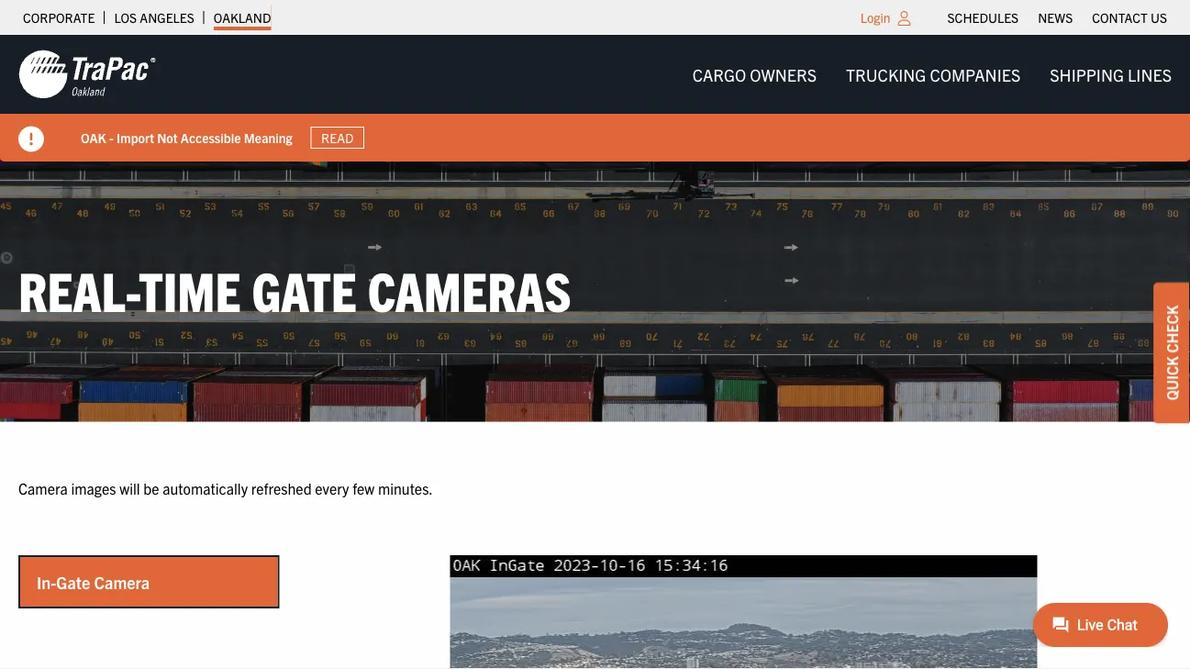 Task type: describe. For each thing, give the bounding box(es) containing it.
0 vertical spatial gate
[[252, 256, 357, 323]]

oak
[[81, 129, 106, 146]]

banner containing cargo owners
[[0, 35, 1191, 162]]

schedules
[[948, 9, 1019, 26]]

angeles
[[140, 9, 194, 26]]

cameras
[[368, 256, 572, 323]]

cargo
[[693, 64, 747, 84]]

login
[[861, 9, 891, 26]]

in-
[[37, 571, 56, 592]]

minutes.
[[378, 479, 433, 497]]

every
[[315, 479, 349, 497]]

cargo owners link
[[678, 56, 832, 93]]

shipping lines link
[[1036, 56, 1187, 93]]

read link
[[311, 127, 364, 149]]

in-gate camera main content
[[0, 477, 1191, 669]]

accessible
[[181, 129, 241, 146]]

quick check
[[1163, 305, 1182, 401]]

meaning
[[244, 129, 293, 146]]

lines
[[1128, 64, 1172, 84]]

0 vertical spatial camera
[[18, 479, 68, 497]]

us
[[1151, 9, 1168, 26]]

oakland
[[214, 9, 271, 26]]

los angeles
[[114, 9, 194, 26]]

quick check link
[[1154, 282, 1191, 424]]

import
[[117, 129, 154, 146]]

oakland image
[[18, 49, 156, 100]]

solid image
[[18, 126, 44, 152]]

los
[[114, 9, 137, 26]]

gate inside "link"
[[56, 571, 90, 592]]

contact us link
[[1093, 5, 1168, 30]]

real-
[[18, 256, 139, 323]]

refreshed
[[251, 479, 312, 497]]

in-gate camera link
[[20, 557, 277, 607]]

automatically
[[163, 479, 248, 497]]

camera images will be automatically refreshed every few minutes.
[[18, 479, 433, 497]]

news link
[[1039, 5, 1073, 30]]



Task type: vqa. For each thing, say whether or not it's contained in the screenshot.
light ICON
yes



Task type: locate. For each thing, give the bounding box(es) containing it.
will
[[120, 479, 140, 497]]

trucking companies link
[[832, 56, 1036, 93]]

real-time gate cameras
[[18, 256, 572, 323]]

companies
[[930, 64, 1021, 84]]

0 horizontal spatial gate
[[56, 571, 90, 592]]

menu bar containing cargo owners
[[678, 56, 1187, 93]]

schedules link
[[948, 5, 1019, 30]]

few
[[353, 479, 375, 497]]

contact
[[1093, 9, 1148, 26]]

check
[[1163, 305, 1182, 353]]

menu bar inside banner
[[678, 56, 1187, 93]]

trucking companies
[[847, 64, 1021, 84]]

1 vertical spatial menu bar
[[678, 56, 1187, 93]]

oak - import not accessible meaning
[[81, 129, 293, 146]]

owners
[[750, 64, 817, 84]]

light image
[[898, 11, 911, 26]]

cargo owners
[[693, 64, 817, 84]]

gate
[[252, 256, 357, 323], [56, 571, 90, 592]]

be
[[143, 479, 159, 497]]

1 vertical spatial gate
[[56, 571, 90, 592]]

camera inside "link"
[[94, 571, 150, 592]]

0 vertical spatial menu bar
[[938, 5, 1177, 30]]

menu bar
[[938, 5, 1177, 30], [678, 56, 1187, 93]]

los angeles link
[[114, 5, 194, 30]]

0 horizontal spatial camera
[[18, 479, 68, 497]]

camera right in-
[[94, 571, 150, 592]]

menu bar up shipping
[[938, 5, 1177, 30]]

menu bar containing schedules
[[938, 5, 1177, 30]]

1 horizontal spatial gate
[[252, 256, 357, 323]]

time
[[139, 256, 241, 323]]

images
[[71, 479, 116, 497]]

not
[[157, 129, 178, 146]]

shipping
[[1051, 64, 1125, 84]]

quick
[[1163, 356, 1182, 401]]

in-gate camera image
[[450, 555, 1038, 669]]

shipping lines
[[1051, 64, 1172, 84]]

news
[[1039, 9, 1073, 26]]

corporate
[[23, 9, 95, 26]]

trucking
[[847, 64, 927, 84]]

read
[[321, 129, 354, 146]]

corporate link
[[23, 5, 95, 30]]

camera left images
[[18, 479, 68, 497]]

contact us
[[1093, 9, 1168, 26]]

oakland link
[[214, 5, 271, 30]]

menu bar down light "icon"
[[678, 56, 1187, 93]]

banner
[[0, 35, 1191, 162]]

in-gate camera
[[37, 571, 150, 592]]

camera
[[18, 479, 68, 497], [94, 571, 150, 592]]

1 vertical spatial camera
[[94, 571, 150, 592]]

-
[[109, 129, 114, 146]]

1 horizontal spatial camera
[[94, 571, 150, 592]]

login link
[[861, 9, 891, 26]]



